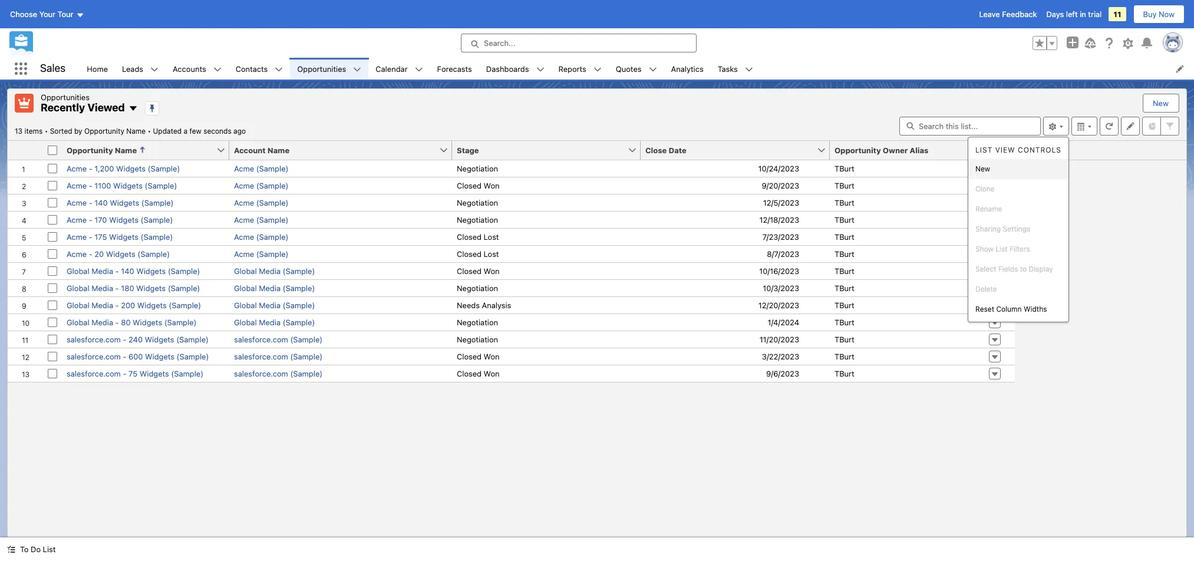 Task type: describe. For each thing, give the bounding box(es) containing it.
widgets for 1,200
[[116, 164, 146, 173]]

salesforce.com (sample) link for salesforce.com - 75 widgets (sample)
[[234, 369, 323, 378]]

text default image for calendar
[[415, 65, 423, 74]]

sorted
[[50, 126, 72, 135]]

calendar link
[[369, 58, 415, 80]]

global for global media - 140 widgets (sample) link
[[67, 266, 89, 276]]

forecasts link
[[430, 58, 479, 80]]

quotes link
[[609, 58, 649, 80]]

tburt for 8/7/2023
[[835, 249, 855, 259]]

salesforce.com for the salesforce.com - 600 widgets (sample) link
[[67, 352, 121, 361]]

close
[[646, 145, 667, 155]]

text default image inside the leads list item
[[150, 65, 159, 74]]

by
[[74, 126, 82, 135]]

media for global media - 140 widgets (sample) link
[[92, 266, 113, 276]]

13
[[15, 126, 22, 135]]

name up opportunity name button
[[126, 126, 146, 135]]

leads
[[122, 64, 143, 73]]

tburt for 10/16/2023
[[835, 266, 855, 276]]

to
[[20, 545, 29, 554]]

leave
[[980, 9, 1000, 19]]

days
[[1047, 9, 1064, 19]]

contacts list item
[[229, 58, 290, 80]]

salesforce.com - 240 widgets (sample)
[[67, 335, 209, 344]]

tburt for 12/18/2023
[[835, 215, 855, 224]]

acme - 140 widgets (sample) link
[[67, 198, 174, 207]]

opportunities link
[[290, 58, 353, 80]]

forecasts
[[437, 64, 472, 73]]

dashboards link
[[479, 58, 536, 80]]

reset column widths link
[[969, 299, 1069, 319]]

12/5/2023
[[763, 198, 799, 207]]

1,200
[[95, 164, 114, 173]]

opportunity name button
[[62, 141, 216, 159]]

salesforce.com for salesforce.com - 240 widgets (sample) link
[[67, 335, 121, 344]]

negotiation for 11/20/2023
[[457, 335, 498, 344]]

1 • from the left
[[45, 126, 48, 135]]

choose
[[10, 9, 37, 19]]

acme for acme - 170 widgets (sample) link
[[67, 215, 87, 224]]

viewed
[[88, 101, 125, 114]]

cell inside recently viewed grid
[[43, 141, 62, 160]]

owner
[[883, 145, 908, 155]]

global media (sample) link for global media - 180 widgets (sample)
[[234, 283, 315, 293]]

reports
[[559, 64, 587, 73]]

salesforce.com (sample) for salesforce.com - 240 widgets (sample)
[[234, 335, 323, 344]]

buy now
[[1144, 9, 1175, 19]]

acme for acme - 1,200 widgets (sample) link
[[67, 164, 87, 173]]

1 horizontal spatial 140
[[121, 266, 134, 276]]

10/16/2023
[[760, 266, 799, 276]]

global for global media (sample) link associated with global media - 80 widgets (sample)
[[234, 317, 257, 327]]

updated
[[153, 126, 182, 135]]

2 salesforce.com (sample) from the top
[[234, 352, 323, 361]]

to do list button
[[0, 538, 63, 561]]

global media - 80 widgets (sample) link
[[67, 317, 197, 327]]

- for 75
[[123, 369, 126, 378]]

lost for 7/23/2023
[[484, 232, 499, 241]]

show list filters
[[976, 244, 1030, 253]]

1100
[[95, 181, 111, 190]]

tasks list item
[[711, 58, 760, 80]]

10/3/2023
[[763, 283, 799, 293]]

new link
[[969, 159, 1069, 179]]

account
[[234, 145, 266, 155]]

acme for acme - 170 widgets (sample)'s acme (sample) link
[[234, 215, 254, 224]]

tburt for 12/5/2023
[[835, 198, 855, 207]]

search... button
[[461, 34, 697, 52]]

acme (sample) for acme - 1,200 widgets (sample)
[[234, 164, 289, 173]]

new button
[[1144, 94, 1179, 112]]

tasks link
[[711, 58, 745, 80]]

trial
[[1089, 9, 1102, 19]]

acme for the "acme - 20 widgets (sample)" link
[[67, 249, 87, 259]]

acme - 175 widgets (sample) link
[[67, 232, 173, 241]]

stage button
[[452, 141, 628, 159]]

salesforce.com for salesforce.com (sample) link for salesforce.com - 240 widgets (sample)
[[234, 335, 288, 344]]

new for new button at the right
[[1153, 98, 1169, 108]]

menu inside recently viewed|opportunities|list view "element"
[[969, 139, 1069, 319]]

account name button
[[229, 141, 439, 159]]

75
[[129, 369, 138, 378]]

5 closed from the top
[[457, 352, 482, 361]]

few
[[190, 126, 202, 135]]

widgets for 1100
[[113, 181, 143, 190]]

opportunities list item
[[290, 58, 369, 80]]

account name
[[234, 145, 290, 155]]

controls
[[1018, 145, 1062, 154]]

search...
[[484, 38, 516, 48]]

widgets right 180
[[136, 283, 166, 293]]

text default image for tasks
[[745, 65, 753, 74]]

3 closed won from the top
[[457, 352, 500, 361]]

opportunity for opportunity owner alias
[[835, 145, 881, 155]]

opportunity up opportunity name
[[84, 126, 124, 135]]

close date element
[[641, 141, 837, 160]]

text default image for dashboards
[[536, 65, 544, 74]]

opportunity for opportunity name
[[67, 145, 113, 155]]

- for 170
[[89, 215, 92, 224]]

acme - 1,200 widgets (sample)
[[67, 164, 180, 173]]

opportunity name
[[67, 145, 137, 155]]

contacts link
[[229, 58, 275, 80]]

salesforce.com - 240 widgets (sample) link
[[67, 335, 209, 344]]

widgets for 20
[[106, 249, 135, 259]]

buy
[[1144, 9, 1157, 19]]

negotiation for 12/5/2023
[[457, 198, 498, 207]]

tour
[[58, 9, 73, 19]]

closed won for acme - 1100 widgets (sample)
[[457, 181, 500, 190]]

global for 'global media - 200 widgets (sample)' link
[[67, 300, 89, 310]]

global for global media - 180 widgets (sample) link
[[67, 283, 89, 293]]

negotiation for 12/18/2023
[[457, 215, 498, 224]]

close date button
[[641, 141, 817, 159]]

closed for global media - 140 widgets (sample)
[[457, 266, 482, 276]]

sales
[[40, 62, 66, 74]]

recently viewed status
[[15, 126, 153, 135]]

clone
[[976, 184, 995, 193]]

do
[[31, 545, 41, 554]]

analytics
[[671, 64, 704, 73]]

recently
[[41, 101, 85, 114]]

salesforce.com - 75 widgets (sample)
[[67, 369, 203, 378]]

global for global media (sample) link related to global media - 140 widgets (sample)
[[234, 266, 257, 276]]

acme for acme - 140 widgets (sample)'s acme (sample) link
[[234, 198, 254, 207]]

11 tburt from the top
[[835, 335, 855, 344]]

10/24/2023
[[759, 164, 799, 173]]

acme - 1100 widgets (sample)
[[67, 181, 177, 190]]

acme (sample) for acme - 1100 widgets (sample)
[[234, 181, 289, 190]]

1/4/2024
[[768, 317, 799, 327]]

closed won for global media - 140 widgets (sample)
[[457, 266, 500, 276]]

closed lost for 8/7/2023
[[457, 249, 499, 259]]

widgets for 240
[[145, 335, 174, 344]]

8/7/2023
[[767, 249, 799, 259]]

global media (sample) for global media - 140 widgets (sample)
[[234, 266, 315, 276]]

12/18/2023
[[760, 215, 799, 224]]

media for 'global media - 200 widgets (sample)' link
[[92, 300, 113, 310]]

salesforce.com for salesforce.com - 75 widgets (sample) link
[[67, 369, 121, 378]]

widgets right "200"
[[137, 300, 167, 310]]

- for 175
[[89, 232, 92, 241]]

closed lost for 7/23/2023
[[457, 232, 499, 241]]

calendar list item
[[369, 58, 430, 80]]

global media - 180 widgets (sample)
[[67, 283, 200, 293]]

- for 1100
[[89, 181, 92, 190]]

200
[[121, 300, 135, 310]]

quotes
[[616, 64, 642, 73]]

3 won from the top
[[484, 352, 500, 361]]

acme (sample) for acme - 20 widgets (sample)
[[234, 249, 289, 259]]

list containing home
[[80, 58, 1194, 80]]

account name element
[[229, 141, 459, 160]]

column
[[997, 305, 1022, 313]]

won for global media - 140 widgets (sample)
[[484, 266, 500, 276]]

tburt for 1/4/2024
[[835, 317, 855, 327]]

global media (sample) link for global media - 140 widgets (sample)
[[234, 266, 315, 276]]

2 salesforce.com (sample) link from the top
[[234, 352, 323, 361]]

widths
[[1024, 305, 1047, 313]]

global media - 200 widgets (sample) link
[[67, 300, 201, 310]]

closed for acme - 175 widgets (sample)
[[457, 232, 482, 241]]

tburt for 10/3/2023
[[835, 283, 855, 293]]

12 tburt from the top
[[835, 352, 855, 361]]

lost for 8/7/2023
[[484, 249, 499, 259]]

acme (sample) for acme - 170 widgets (sample)
[[234, 215, 289, 224]]

media for global media (sample) link related to global media - 140 widgets (sample)
[[259, 266, 281, 276]]

sharing
[[976, 224, 1001, 233]]

global media (sample) link for global media - 80 widgets (sample)
[[234, 317, 315, 327]]

closed won for salesforce.com - 75 widgets (sample)
[[457, 369, 500, 378]]

text default image for contacts
[[275, 65, 283, 74]]

widgets up salesforce.com - 240 widgets (sample) link
[[133, 317, 162, 327]]

9/6/2023
[[767, 369, 799, 378]]

9/20/2023
[[762, 181, 799, 190]]

175
[[95, 232, 107, 241]]

action image
[[985, 141, 1015, 159]]

media for global media - 80 widgets (sample) link
[[92, 317, 113, 327]]

item number element
[[8, 141, 43, 160]]

global media - 180 widgets (sample) link
[[67, 283, 200, 293]]



Task type: vqa. For each thing, say whether or not it's contained in the screenshot.
TBurt
yes



Task type: locate. For each thing, give the bounding box(es) containing it.
leave feedback
[[980, 9, 1037, 19]]

rename
[[976, 204, 1003, 213]]

1 horizontal spatial •
[[148, 126, 151, 135]]

show
[[976, 244, 994, 253]]

- for 240
[[123, 335, 126, 344]]

3 negotiation from the top
[[457, 215, 498, 224]]

3 tburt from the top
[[835, 198, 855, 207]]

- left 170 on the top left of the page
[[89, 215, 92, 224]]

name up acme - 1,200 widgets (sample)
[[115, 145, 137, 155]]

8 tburt from the top
[[835, 283, 855, 293]]

2 closed won from the top
[[457, 266, 500, 276]]

won for salesforce.com - 75 widgets (sample)
[[484, 369, 500, 378]]

4 negotiation from the top
[[457, 283, 498, 293]]

salesforce.com (sample) for salesforce.com - 75 widgets (sample)
[[234, 369, 323, 378]]

media for global media (sample) link associated with global media - 80 widgets (sample)
[[259, 317, 281, 327]]

accounts
[[173, 64, 206, 73]]

select fields to display link
[[969, 259, 1069, 279]]

4 closed won from the top
[[457, 369, 500, 378]]

text default image inside tasks 'list item'
[[745, 65, 753, 74]]

• right items
[[45, 126, 48, 135]]

salesforce.com for salesforce.com (sample) link for salesforce.com - 75 widgets (sample)
[[234, 369, 288, 378]]

opportunities inside opportunities link
[[297, 64, 346, 73]]

text default image
[[150, 65, 159, 74], [594, 65, 602, 74], [128, 104, 138, 113], [7, 546, 15, 554]]

3 global media (sample) from the top
[[234, 300, 315, 310]]

13 items • sorted by opportunity name • updated a few seconds ago
[[15, 126, 246, 135]]

to do list
[[20, 545, 56, 554]]

2 tburt from the top
[[835, 181, 855, 190]]

global for global media - 80 widgets (sample) link
[[67, 317, 89, 327]]

seconds
[[203, 126, 232, 135]]

widgets up global media - 180 widgets (sample)
[[136, 266, 166, 276]]

acme (sample) link for acme - 1,200 widgets (sample)
[[234, 164, 289, 173]]

4 tburt from the top
[[835, 215, 855, 224]]

text default image inside accounts "list item"
[[213, 65, 221, 74]]

accounts list item
[[166, 58, 229, 80]]

global
[[67, 266, 89, 276], [234, 266, 257, 276], [67, 283, 89, 293], [234, 283, 257, 293], [67, 300, 89, 310], [234, 300, 257, 310], [67, 317, 89, 327], [234, 317, 257, 327]]

acme (sample) link for acme - 175 widgets (sample)
[[234, 232, 289, 241]]

1 horizontal spatial opportunities
[[297, 64, 346, 73]]

0 vertical spatial salesforce.com (sample) link
[[234, 335, 323, 344]]

text default image inside reports list item
[[594, 65, 602, 74]]

dashboards
[[486, 64, 529, 73]]

- left 80
[[115, 317, 119, 327]]

1 global media (sample) from the top
[[234, 266, 315, 276]]

widgets up acme - 1100 widgets (sample)
[[116, 164, 146, 173]]

-
[[89, 164, 92, 173], [89, 181, 92, 190], [89, 198, 92, 207], [89, 215, 92, 224], [89, 232, 92, 241], [89, 249, 92, 259], [115, 266, 119, 276], [115, 283, 119, 293], [115, 300, 119, 310], [115, 317, 119, 327], [123, 335, 126, 344], [123, 352, 126, 361], [123, 369, 126, 378]]

600
[[129, 352, 143, 361]]

3 salesforce.com (sample) from the top
[[234, 369, 323, 378]]

acme (sample)
[[234, 164, 289, 173], [234, 181, 289, 190], [234, 198, 289, 207], [234, 215, 289, 224], [234, 232, 289, 241], [234, 249, 289, 259]]

1 acme (sample) link from the top
[[234, 164, 289, 173]]

240
[[129, 335, 143, 344]]

4 acme (sample) link from the top
[[234, 215, 289, 224]]

select fields to display
[[976, 264, 1053, 273]]

1 negotiation from the top
[[457, 164, 498, 173]]

1 vertical spatial 140
[[121, 266, 134, 276]]

leads list item
[[115, 58, 166, 80]]

quotes list item
[[609, 58, 664, 80]]

13 tburt from the top
[[835, 369, 855, 378]]

leads link
[[115, 58, 150, 80]]

text default image inside the quotes list item
[[649, 65, 657, 74]]

2 won from the top
[[484, 266, 500, 276]]

needs
[[457, 300, 480, 310]]

3 closed from the top
[[457, 249, 482, 259]]

reports list item
[[552, 58, 609, 80]]

display
[[1029, 264, 1053, 273]]

text default image
[[213, 65, 221, 74], [275, 65, 283, 74], [353, 65, 362, 74], [415, 65, 423, 74], [536, 65, 544, 74], [649, 65, 657, 74], [745, 65, 753, 74]]

text default image for quotes
[[649, 65, 657, 74]]

widgets for 75
[[140, 369, 169, 378]]

1 vertical spatial opportunities
[[41, 93, 90, 102]]

list left view
[[976, 145, 993, 154]]

1 vertical spatial list
[[996, 244, 1008, 253]]

opportunity inside opportunity name button
[[67, 145, 113, 155]]

6 negotiation from the top
[[457, 335, 498, 344]]

widgets for 170
[[109, 215, 139, 224]]

- left "200"
[[115, 300, 119, 310]]

5 tburt from the top
[[835, 232, 855, 241]]

acme for acme - 175 widgets (sample) link
[[67, 232, 87, 241]]

cell
[[43, 141, 62, 160]]

media
[[92, 266, 113, 276], [259, 266, 281, 276], [92, 283, 113, 293], [259, 283, 281, 293], [92, 300, 113, 310], [259, 300, 281, 310], [92, 317, 113, 327], [259, 317, 281, 327]]

menu
[[969, 139, 1069, 319]]

- left 240
[[123, 335, 126, 344]]

1 vertical spatial new
[[976, 164, 991, 173]]

widgets
[[116, 164, 146, 173], [113, 181, 143, 190], [110, 198, 139, 207], [109, 215, 139, 224], [109, 232, 139, 241], [106, 249, 135, 259], [136, 266, 166, 276], [136, 283, 166, 293], [137, 300, 167, 310], [133, 317, 162, 327], [145, 335, 174, 344], [145, 352, 175, 361], [140, 369, 169, 378]]

global media (sample) for global media - 180 widgets (sample)
[[234, 283, 315, 293]]

opportunity
[[84, 126, 124, 135], [67, 145, 113, 155], [835, 145, 881, 155]]

delete
[[976, 284, 997, 293]]

global media (sample) link for global media - 200 widgets (sample)
[[234, 300, 315, 310]]

stage
[[457, 145, 479, 155]]

widgets down acme - 1,200 widgets (sample) link
[[113, 181, 143, 190]]

- left 75
[[123, 369, 126, 378]]

needs analysis
[[457, 300, 511, 310]]

media for global media (sample) link for global media - 180 widgets (sample)
[[259, 283, 281, 293]]

opportunity inside opportunity owner alias button
[[835, 145, 881, 155]]

global media - 80 widgets (sample)
[[67, 317, 197, 327]]

buy now button
[[1133, 5, 1185, 24]]

1 text default image from the left
[[213, 65, 221, 74]]

select
[[976, 264, 997, 273]]

1 salesforce.com (sample) link from the top
[[234, 335, 323, 344]]

contacts
[[236, 64, 268, 73]]

widgets right 75
[[140, 369, 169, 378]]

5 negotiation from the top
[[457, 317, 498, 327]]

global for global media - 200 widgets (sample) global media (sample) link
[[234, 300, 257, 310]]

0 vertical spatial salesforce.com (sample)
[[234, 335, 323, 344]]

global media (sample) for global media - 80 widgets (sample)
[[234, 317, 315, 327]]

6 text default image from the left
[[649, 65, 657, 74]]

acme - 140 widgets (sample)
[[67, 198, 174, 207]]

text default image left to
[[7, 546, 15, 554]]

- left 1100
[[89, 181, 92, 190]]

global for global media (sample) link for global media - 180 widgets (sample)
[[234, 283, 257, 293]]

0 horizontal spatial new
[[976, 164, 991, 173]]

closed for acme - 20 widgets (sample)
[[457, 249, 482, 259]]

acme - 1100 widgets (sample) link
[[67, 181, 177, 190]]

7 tburt from the top
[[835, 266, 855, 276]]

media for global media - 180 widgets (sample) link
[[92, 283, 113, 293]]

1 vertical spatial salesforce.com (sample) link
[[234, 352, 323, 361]]

- left 600
[[123, 352, 126, 361]]

1 salesforce.com (sample) from the top
[[234, 335, 323, 344]]

• left updated
[[148, 126, 151, 135]]

4 global media (sample) link from the top
[[234, 317, 315, 327]]

text default image right quotes
[[649, 65, 657, 74]]

Search Recently Viewed list view. search field
[[900, 116, 1041, 135]]

won
[[484, 181, 500, 190], [484, 266, 500, 276], [484, 352, 500, 361], [484, 369, 500, 378]]

1 tburt from the top
[[835, 164, 855, 173]]

9 tburt from the top
[[835, 300, 855, 310]]

acme for acme - 1100 widgets (sample) link
[[67, 181, 87, 190]]

- for 600
[[123, 352, 126, 361]]

10 tburt from the top
[[835, 317, 855, 327]]

widgets down acme - 170 widgets (sample)
[[109, 232, 139, 241]]

opportunity owner alias
[[835, 145, 929, 155]]

calendar
[[376, 64, 408, 73]]

text default image left calendar
[[353, 65, 362, 74]]

widgets right 240
[[145, 335, 174, 344]]

140 up 180
[[121, 266, 134, 276]]

7/23/2023
[[763, 232, 799, 241]]

- left 180
[[115, 283, 119, 293]]

opportunities inside recently viewed|opportunities|list view "element"
[[41, 93, 90, 102]]

3 global media (sample) link from the top
[[234, 300, 315, 310]]

4 acme (sample) from the top
[[234, 215, 289, 224]]

closed
[[457, 181, 482, 190], [457, 232, 482, 241], [457, 249, 482, 259], [457, 266, 482, 276], [457, 352, 482, 361], [457, 369, 482, 378]]

1 horizontal spatial new
[[1153, 98, 1169, 108]]

choose your tour
[[10, 9, 73, 19]]

- left 175
[[89, 232, 92, 241]]

5 acme (sample) from the top
[[234, 232, 289, 241]]

0 vertical spatial new
[[1153, 98, 1169, 108]]

- for 20
[[89, 249, 92, 259]]

3 acme (sample) link from the top
[[234, 198, 289, 207]]

text default image inside calendar list item
[[415, 65, 423, 74]]

2 vertical spatial salesforce.com (sample) link
[[234, 369, 323, 378]]

your
[[39, 9, 55, 19]]

3 text default image from the left
[[353, 65, 362, 74]]

list right do
[[43, 545, 56, 554]]

text default image inside recently viewed|opportunities|list view "element"
[[128, 104, 138, 113]]

2 global media (sample) from the top
[[234, 283, 315, 293]]

text default image right accounts
[[213, 65, 221, 74]]

tburt for 10/24/2023
[[835, 164, 855, 173]]

none search field inside recently viewed|opportunities|list view "element"
[[900, 116, 1041, 135]]

to
[[1020, 264, 1027, 273]]

dashboards list item
[[479, 58, 552, 80]]

delete link
[[969, 279, 1069, 299]]

2 text default image from the left
[[275, 65, 283, 74]]

lost
[[484, 232, 499, 241], [484, 249, 499, 259]]

1 won from the top
[[484, 181, 500, 190]]

analytics link
[[664, 58, 711, 80]]

tburt for 12/20/2023
[[835, 300, 855, 310]]

negotiation for 10/3/2023
[[457, 283, 498, 293]]

list right show on the top right of page
[[996, 244, 1008, 253]]

new for new link
[[976, 164, 991, 173]]

opportunity name element
[[62, 141, 236, 160]]

4 text default image from the left
[[415, 65, 423, 74]]

3 salesforce.com (sample) link from the top
[[234, 369, 323, 378]]

4 won from the top
[[484, 369, 500, 378]]

acme (sample) for acme - 140 widgets (sample)
[[234, 198, 289, 207]]

3 acme (sample) from the top
[[234, 198, 289, 207]]

2 vertical spatial list
[[43, 545, 56, 554]]

menu containing list view controls
[[969, 139, 1069, 319]]

acme - 20 widgets (sample) link
[[67, 249, 170, 259]]

(sample)
[[148, 164, 180, 173], [256, 164, 289, 173], [145, 181, 177, 190], [256, 181, 289, 190], [141, 198, 174, 207], [256, 198, 289, 207], [141, 215, 173, 224], [256, 215, 289, 224], [141, 232, 173, 241], [256, 232, 289, 241], [138, 249, 170, 259], [256, 249, 289, 259], [168, 266, 200, 276], [283, 266, 315, 276], [168, 283, 200, 293], [283, 283, 315, 293], [169, 300, 201, 310], [283, 300, 315, 310], [164, 317, 197, 327], [283, 317, 315, 327], [176, 335, 209, 344], [290, 335, 323, 344], [177, 352, 209, 361], [290, 352, 323, 361], [171, 369, 203, 378], [290, 369, 323, 378]]

home
[[87, 64, 108, 73]]

acme - 170 widgets (sample)
[[67, 215, 173, 224]]

acme for acme (sample) link corresponding to acme - 1,200 widgets (sample)
[[234, 164, 254, 173]]

6 closed from the top
[[457, 369, 482, 378]]

in
[[1080, 9, 1086, 19]]

tburt for 9/20/2023
[[835, 181, 855, 190]]

3/22/2023
[[762, 352, 799, 361]]

acme - 175 widgets (sample)
[[67, 232, 173, 241]]

text default image for opportunities
[[353, 65, 362, 74]]

5 acme (sample) link from the top
[[234, 232, 289, 241]]

0 horizontal spatial 140
[[95, 198, 108, 207]]

opportunity left owner
[[835, 145, 881, 155]]

0 vertical spatial 140
[[95, 198, 108, 207]]

2 closed lost from the top
[[457, 249, 499, 259]]

closed for acme - 1100 widgets (sample)
[[457, 181, 482, 190]]

text default image right reports
[[594, 65, 602, 74]]

- left 20
[[89, 249, 92, 259]]

group
[[1033, 36, 1058, 50]]

2 lost from the top
[[484, 249, 499, 259]]

closed for salesforce.com - 75 widgets (sample)
[[457, 369, 482, 378]]

text default image right tasks
[[745, 65, 753, 74]]

name for opportunity name
[[115, 145, 137, 155]]

widgets for 600
[[145, 352, 175, 361]]

0 horizontal spatial •
[[45, 126, 48, 135]]

recently viewed grid
[[8, 141, 1015, 382]]

11/20/2023
[[760, 335, 799, 344]]

0 vertical spatial list
[[976, 145, 993, 154]]

new
[[1153, 98, 1169, 108], [976, 164, 991, 173]]

global media - 140 widgets (sample) link
[[67, 266, 200, 276]]

1 acme (sample) from the top
[[234, 164, 289, 173]]

6 acme (sample) from the top
[[234, 249, 289, 259]]

opportunity down the recently viewed status
[[67, 145, 113, 155]]

acme (sample) link for acme - 1100 widgets (sample)
[[234, 181, 289, 190]]

a
[[184, 126, 188, 135]]

items
[[24, 126, 43, 135]]

2 global media (sample) link from the top
[[234, 283, 315, 293]]

opportunities image
[[15, 94, 34, 113]]

list inside show list filters link
[[996, 244, 1008, 253]]

text default image inside contacts list item
[[275, 65, 283, 74]]

acme for acme (sample) link corresponding to acme - 20 widgets (sample)
[[234, 249, 254, 259]]

1 vertical spatial lost
[[484, 249, 499, 259]]

0 horizontal spatial opportunities
[[41, 93, 90, 102]]

widgets down acme - 140 widgets (sample) link
[[109, 215, 139, 224]]

text default image inside opportunities list item
[[353, 65, 362, 74]]

0 vertical spatial closed lost
[[457, 232, 499, 241]]

text default image inside dashboards list item
[[536, 65, 544, 74]]

close date
[[646, 145, 687, 155]]

1 closed lost from the top
[[457, 232, 499, 241]]

widgets down acme - 1100 widgets (sample)
[[110, 198, 139, 207]]

1 horizontal spatial list
[[976, 145, 993, 154]]

1 closed won from the top
[[457, 181, 500, 190]]

widgets for 140
[[110, 198, 139, 207]]

text default image up 13 items • sorted by opportunity name • updated a few seconds ago at left
[[128, 104, 138, 113]]

acme for acme (sample) link related to acme - 175 widgets (sample)
[[234, 232, 254, 241]]

name for account name
[[268, 145, 290, 155]]

opportunity owner alias element
[[830, 141, 992, 160]]

acme (sample) link for acme - 20 widgets (sample)
[[234, 249, 289, 259]]

1 lost from the top
[[484, 232, 499, 241]]

list
[[80, 58, 1194, 80]]

- for 1,200
[[89, 164, 92, 173]]

0 vertical spatial opportunities
[[297, 64, 346, 73]]

- left 1,200
[[89, 164, 92, 173]]

list view controls
[[976, 145, 1062, 154]]

acme (sample) for acme - 175 widgets (sample)
[[234, 232, 289, 241]]

acme - 20 widgets (sample)
[[67, 249, 170, 259]]

acme (sample) link
[[234, 164, 289, 173], [234, 181, 289, 190], [234, 198, 289, 207], [234, 215, 289, 224], [234, 232, 289, 241], [234, 249, 289, 259]]

4 global media (sample) from the top
[[234, 317, 315, 327]]

6 tburt from the top
[[835, 249, 855, 259]]

won for acme - 1100 widgets (sample)
[[484, 181, 500, 190]]

acme (sample) link for acme - 170 widgets (sample)
[[234, 215, 289, 224]]

salesforce.com - 75 widgets (sample) link
[[67, 369, 203, 378]]

2 • from the left
[[148, 126, 151, 135]]

global media (sample) for global media - 200 widgets (sample)
[[234, 300, 315, 310]]

salesforce.com (sample) link for salesforce.com - 240 widgets (sample)
[[234, 335, 323, 344]]

acme
[[67, 164, 87, 173], [234, 164, 254, 173], [67, 181, 87, 190], [234, 181, 254, 190], [67, 198, 87, 207], [234, 198, 254, 207], [67, 215, 87, 224], [234, 215, 254, 224], [67, 232, 87, 241], [234, 232, 254, 241], [67, 249, 87, 259], [234, 249, 254, 259]]

acme (sample) link for acme - 140 widgets (sample)
[[234, 198, 289, 207]]

widgets right 600
[[145, 352, 175, 361]]

filters
[[1010, 244, 1030, 253]]

2 acme (sample) from the top
[[234, 181, 289, 190]]

widgets for 175
[[109, 232, 139, 241]]

acme for acme - 140 widgets (sample) link
[[67, 198, 87, 207]]

stage element
[[452, 141, 648, 160]]

ago
[[234, 126, 246, 135]]

- down the "acme - 20 widgets (sample)" link
[[115, 266, 119, 276]]

view
[[996, 145, 1016, 154]]

6 acme (sample) link from the top
[[234, 249, 289, 259]]

2 horizontal spatial list
[[996, 244, 1008, 253]]

2 acme (sample) link from the top
[[234, 181, 289, 190]]

negotiation
[[457, 164, 498, 173], [457, 198, 498, 207], [457, 215, 498, 224], [457, 283, 498, 293], [457, 317, 498, 327], [457, 335, 498, 344]]

now
[[1159, 9, 1175, 19]]

salesforce.com for 2nd salesforce.com (sample) link from the bottom
[[234, 352, 288, 361]]

0 vertical spatial lost
[[484, 232, 499, 241]]

text default image left reports link on the left of the page
[[536, 65, 544, 74]]

list
[[976, 145, 993, 154], [996, 244, 1008, 253], [43, 545, 56, 554]]

2 negotiation from the top
[[457, 198, 498, 207]]

7 text default image from the left
[[745, 65, 753, 74]]

opportunities
[[297, 64, 346, 73], [41, 93, 90, 102]]

None search field
[[900, 116, 1041, 135]]

recently viewed
[[41, 101, 125, 114]]

show list filters link
[[969, 239, 1069, 259]]

text default image right contacts
[[275, 65, 283, 74]]

4 closed from the top
[[457, 266, 482, 276]]

list inside to do list button
[[43, 545, 56, 554]]

global media - 140 widgets (sample)
[[67, 266, 200, 276]]

5 text default image from the left
[[536, 65, 544, 74]]

- up acme - 170 widgets (sample)
[[89, 198, 92, 207]]

1 vertical spatial salesforce.com (sample)
[[234, 352, 323, 361]]

item number image
[[8, 141, 43, 159]]

fields
[[999, 264, 1018, 273]]

1 global media (sample) link from the top
[[234, 266, 315, 276]]

widgets down acme - 175 widgets (sample) link
[[106, 249, 135, 259]]

140 up 170 on the top left of the page
[[95, 198, 108, 207]]

days left in trial
[[1047, 9, 1102, 19]]

0 horizontal spatial list
[[43, 545, 56, 554]]

1 vertical spatial closed lost
[[457, 249, 499, 259]]

action element
[[985, 141, 1015, 160]]

text default image right leads
[[150, 65, 159, 74]]

text default image right calendar
[[415, 65, 423, 74]]

20
[[95, 249, 104, 259]]

- for 140
[[89, 198, 92, 207]]

2 closed from the top
[[457, 232, 482, 241]]

name right account
[[268, 145, 290, 155]]

text default image for accounts
[[213, 65, 221, 74]]

1 closed from the top
[[457, 181, 482, 190]]

acme for acme - 1100 widgets (sample)'s acme (sample) link
[[234, 181, 254, 190]]

recently viewed|opportunities|list view element
[[7, 88, 1187, 538]]

text default image inside to do list button
[[7, 546, 15, 554]]

2 vertical spatial salesforce.com (sample)
[[234, 369, 323, 378]]

new inside button
[[1153, 98, 1169, 108]]



